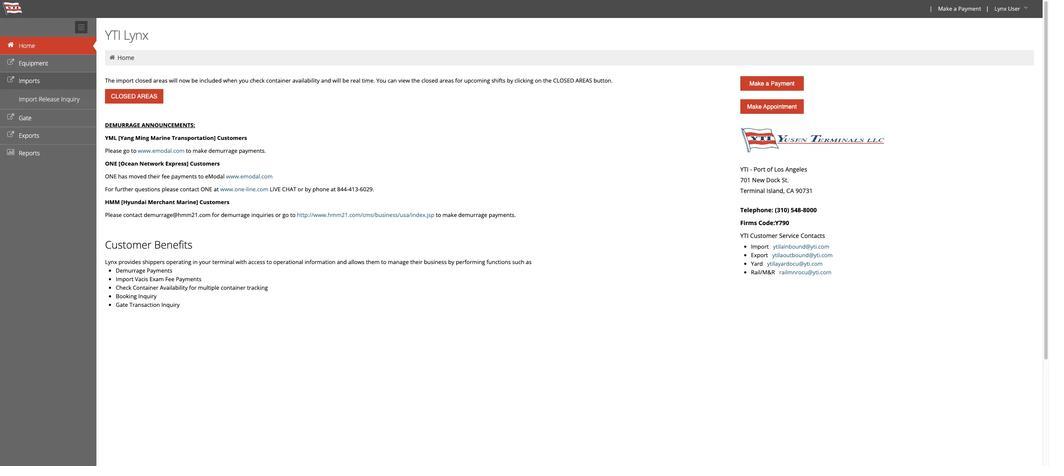 Task type: vqa. For each thing, say whether or not it's contained in the screenshot.
'YTI' corresponding to YTI Customer Service Contacts
yes



Task type: describe. For each thing, give the bounding box(es) containing it.
island,
[[767, 187, 785, 195]]

hmm [hyundai merchant marine] customers
[[105, 198, 229, 206]]

1 vertical spatial make
[[443, 211, 457, 219]]

performing
[[456, 259, 485, 266]]

inquiries
[[251, 211, 274, 219]]

closed
[[553, 77, 574, 84]]

telephone: (310) 548-8000
[[740, 206, 817, 214]]

angle down image
[[1022, 5, 1030, 11]]

st.
[[782, 176, 789, 184]]

lynx user
[[995, 5, 1020, 12]]

0 horizontal spatial make a payment link
[[740, 76, 804, 91]]

[hyundai
[[121, 198, 146, 206]]

contacts
[[801, 232, 825, 240]]

on
[[535, 77, 542, 84]]

bar chart image
[[6, 150, 15, 156]]

0 vertical spatial home
[[19, 42, 35, 50]]

shifts
[[491, 77, 505, 84]]

customers for hmm [hyundai merchant marine] customers
[[200, 198, 229, 206]]

0 vertical spatial home image
[[6, 42, 15, 48]]

0 vertical spatial www.emodal.com
[[138, 147, 184, 155]]

import release inquiry link
[[0, 93, 96, 106]]

external link image for imports
[[6, 77, 15, 83]]

ytilainbound@yti.com
[[773, 243, 829, 251]]

ming
[[135, 134, 149, 142]]

1 horizontal spatial customer
[[750, 232, 778, 240]]

marine
[[151, 134, 170, 142]]

export ytilaoutbound@yti.com yard ytilayardocu@yti.com rail/m&r railmnrocu@yti.com
[[751, 252, 833, 277]]

yard
[[751, 260, 763, 268]]

and inside lynx provides shippers operating in your terminal with access to operational information and allows them to manage their business by performing functions such as demurrage payments import vacis exam fee payments check container availability for multiple container tracking booking inquiry gate transaction inquiry
[[337, 259, 347, 266]]

container inside lynx provides shippers operating in your terminal with access to operational information and allows them to manage their business by performing functions such as demurrage payments import vacis exam fee payments check container availability for multiple container tracking booking inquiry gate transaction inquiry
[[221, 284, 246, 292]]

one has moved their fee payments to emodal www.emodal.com
[[105, 173, 273, 180]]

can
[[388, 77, 397, 84]]

announcements:
[[142, 121, 195, 129]]

operating
[[166, 259, 191, 266]]

0 horizontal spatial home link
[[0, 37, 96, 54]]

business
[[424, 259, 447, 266]]

line.com
[[246, 186, 268, 193]]

multiple
[[198, 284, 219, 292]]

los
[[774, 165, 784, 174]]

1 vertical spatial by
[[305, 186, 311, 193]]

demurrage
[[105, 121, 140, 129]]

please for please contact demurrage@hmm21.com for demurrage inquiries or go to
[[105, 211, 122, 219]]

make appointment
[[747, 103, 797, 110]]

2 horizontal spatial for
[[455, 77, 463, 84]]

merchant
[[148, 198, 175, 206]]

0 vertical spatial make a payment link
[[934, 0, 984, 18]]

yti for yti customer service contacts
[[740, 232, 749, 240]]

0 horizontal spatial payment
[[771, 80, 795, 87]]

areas
[[576, 77, 592, 84]]

make inside 'link'
[[747, 103, 762, 110]]

now
[[179, 77, 190, 84]]

equipment
[[19, 59, 48, 67]]

413-
[[349, 186, 360, 193]]

2 will from the left
[[332, 77, 341, 84]]

0 horizontal spatial make
[[193, 147, 207, 155]]

operational
[[273, 259, 303, 266]]

payments
[[171, 173, 197, 180]]

external link image
[[6, 114, 15, 120]]

import
[[116, 77, 134, 84]]

availability
[[160, 284, 188, 292]]

new
[[752, 176, 765, 184]]

for inside lynx provides shippers operating in your terminal with access to operational information and allows them to manage their business by performing functions such as demurrage payments import vacis exam fee payments check container availability for multiple container tracking booking inquiry gate transaction inquiry
[[189, 284, 197, 292]]

angeles
[[785, 165, 807, 174]]

1 horizontal spatial home image
[[108, 54, 116, 60]]

phone
[[313, 186, 329, 193]]

lynx for user
[[995, 5, 1007, 12]]

as
[[526, 259, 532, 266]]

2 the from the left
[[543, 77, 552, 84]]

demurrage announcements:
[[105, 121, 195, 129]]

0 vertical spatial customers
[[217, 134, 247, 142]]

manage
[[388, 259, 409, 266]]

imports link
[[0, 72, 96, 90]]

ca
[[786, 187, 794, 195]]

-
[[750, 165, 752, 174]]

network
[[139, 160, 164, 168]]

1 horizontal spatial or
[[298, 186, 303, 193]]

dock
[[766, 176, 780, 184]]

gate link
[[0, 109, 96, 127]]

http://www.hmm21.com/cms/business/usa/index.jsp link
[[297, 211, 434, 219]]

transaction
[[129, 301, 160, 309]]

check
[[250, 77, 265, 84]]

1 closed from the left
[[135, 77, 152, 84]]

you
[[239, 77, 248, 84]]

www.one-line.com link
[[220, 186, 268, 193]]

demurrage@hmm21.com
[[144, 211, 211, 219]]

1 horizontal spatial home
[[117, 54, 134, 62]]

548-
[[791, 206, 803, 214]]

0 horizontal spatial contact
[[123, 211, 142, 219]]

your
[[199, 259, 211, 266]]

firms
[[740, 219, 757, 227]]

exports
[[19, 132, 39, 140]]

check
[[116, 284, 131, 292]]

tracking
[[247, 284, 268, 292]]

service
[[779, 232, 799, 240]]

0 vertical spatial inquiry
[[61, 95, 80, 103]]

ytilayardocu@yti.com
[[767, 260, 823, 268]]

2 | from the left
[[986, 5, 989, 12]]

www.emodal.com link for one has moved their fee payments to emodal www.emodal.com
[[226, 173, 273, 180]]

www.emodal.com link for to make demurrage payments.
[[138, 147, 184, 155]]

by inside lynx provides shippers operating in your terminal with access to operational information and allows them to manage their business by performing functions such as demurrage payments import vacis exam fee payments check container availability for multiple container tracking booking inquiry gate transaction inquiry
[[448, 259, 454, 266]]

lynx provides shippers operating in your terminal with access to operational information and allows them to manage their business by performing functions such as demurrage payments import vacis exam fee payments check container availability for multiple container tracking booking inquiry gate transaction inquiry
[[105, 259, 532, 309]]

for
[[105, 186, 114, 193]]

customer benefits
[[105, 238, 192, 252]]

transportation]
[[172, 134, 216, 142]]

1 the from the left
[[411, 77, 420, 84]]

1 horizontal spatial home link
[[117, 54, 134, 62]]

with
[[236, 259, 247, 266]]

1 horizontal spatial inquiry
[[138, 293, 157, 301]]

yml
[[105, 134, 117, 142]]

imports
[[19, 77, 40, 85]]

1 vertical spatial www.emodal.com
[[226, 173, 273, 180]]

one [ocean network express] customers
[[105, 160, 220, 168]]

0 vertical spatial go
[[123, 147, 130, 155]]

availability
[[292, 77, 320, 84]]

yti - port of los angeles 701 new dock st. terminal island, ca 90731
[[740, 165, 813, 195]]

you
[[376, 77, 386, 84]]

fee
[[165, 276, 174, 283]]

2 at from the left
[[331, 186, 336, 193]]

1 be from the left
[[191, 77, 198, 84]]



Task type: locate. For each thing, give the bounding box(es) containing it.
import up check
[[116, 276, 133, 283]]

1 horizontal spatial make a payment link
[[934, 0, 984, 18]]

customers right the 'transportation]'
[[217, 134, 247, 142]]

home up equipment
[[19, 42, 35, 50]]

or
[[298, 186, 303, 193], [275, 211, 281, 219]]

lynx inside lynx provides shippers operating in your terminal with access to operational information and allows them to manage their business by performing functions such as demurrage payments import vacis exam fee payments check container availability for multiple container tracking booking inquiry gate transaction inquiry
[[105, 259, 117, 266]]

www.emodal.com link up www.one-line.com link
[[226, 173, 273, 180]]

port
[[754, 165, 765, 174]]

release
[[39, 95, 59, 103]]

emodal
[[205, 173, 225, 180]]

exports link
[[0, 127, 96, 144]]

0 vertical spatial payments.
[[239, 147, 266, 155]]

external link image for exports
[[6, 132, 15, 138]]

demurrage
[[116, 267, 145, 275]]

external link image left imports in the left of the page
[[6, 77, 15, 83]]

inquiry down availability at left bottom
[[161, 301, 180, 309]]

1 vertical spatial one
[[105, 173, 117, 180]]

2 vertical spatial by
[[448, 259, 454, 266]]

0 vertical spatial a
[[954, 5, 957, 12]]

be
[[191, 77, 198, 84], [342, 77, 349, 84]]

real
[[350, 77, 360, 84]]

railmnrocu@yti.com link
[[779, 269, 832, 277]]

[ocean
[[119, 160, 138, 168]]

2 vertical spatial import
[[116, 276, 133, 283]]

0 vertical spatial gate
[[19, 114, 32, 122]]

0 vertical spatial payment
[[958, 5, 981, 12]]

contact down one has moved their fee payments to emodal www.emodal.com
[[180, 186, 199, 193]]

0 horizontal spatial inquiry
[[61, 95, 80, 103]]

ytilaoutbound@yti.com
[[772, 252, 833, 259]]

import for import
[[751, 243, 772, 251]]

one left has
[[105, 173, 117, 180]]

1 areas from the left
[[153, 77, 167, 84]]

1 vertical spatial or
[[275, 211, 281, 219]]

external link image left equipment
[[6, 60, 15, 66]]

payments up availability at left bottom
[[176, 276, 201, 283]]

import up export
[[751, 243, 772, 251]]

go right inquiries
[[282, 211, 289, 219]]

2 horizontal spatial import
[[751, 243, 772, 251]]

one
[[105, 160, 117, 168], [105, 173, 117, 180], [201, 186, 212, 193]]

1 horizontal spatial for
[[212, 211, 220, 219]]

container
[[266, 77, 291, 84], [221, 284, 246, 292]]

export
[[751, 252, 768, 259]]

container left "tracking"
[[221, 284, 246, 292]]

user
[[1008, 5, 1020, 12]]

0 vertical spatial yti
[[105, 26, 121, 44]]

their inside lynx provides shippers operating in your terminal with access to operational information and allows them to manage their business by performing functions such as demurrage payments import vacis exam fee payments check container availability for multiple container tracking booking inquiry gate transaction inquiry
[[410, 259, 423, 266]]

1 horizontal spatial gate
[[116, 301, 128, 309]]

1 vertical spatial go
[[282, 211, 289, 219]]

1 horizontal spatial will
[[332, 77, 341, 84]]

2 vertical spatial customers
[[200, 198, 229, 206]]

1 at from the left
[[214, 186, 219, 193]]

express]
[[165, 160, 188, 168]]

0 vertical spatial by
[[507, 77, 513, 84]]

2 vertical spatial external link image
[[6, 132, 15, 138]]

upcoming
[[464, 77, 490, 84]]

1 please from the top
[[105, 147, 122, 155]]

www.emodal.com link down marine on the top of page
[[138, 147, 184, 155]]

www.emodal.com up www.one-line.com link
[[226, 173, 273, 180]]

1 horizontal spatial a
[[954, 5, 957, 12]]

payment left lynx user on the right top of the page
[[958, 5, 981, 12]]

make a payment link
[[934, 0, 984, 18], [740, 76, 804, 91]]

0 horizontal spatial home
[[19, 42, 35, 50]]

areas left now
[[153, 77, 167, 84]]

[yang
[[118, 134, 134, 142]]

included
[[199, 77, 222, 84]]

1 external link image from the top
[[6, 60, 15, 66]]

lynx for provides
[[105, 259, 117, 266]]

www.emodal.com down marine on the top of page
[[138, 147, 184, 155]]

for down for further questions please contact one at www.one-line.com live chat or by phone at 844-413-6029.
[[212, 211, 220, 219]]

provides
[[119, 259, 141, 266]]

0 horizontal spatial areas
[[153, 77, 167, 84]]

2 vertical spatial for
[[189, 284, 197, 292]]

0 vertical spatial their
[[148, 173, 160, 180]]

or right inquiries
[[275, 211, 281, 219]]

gate inside lynx provides shippers operating in your terminal with access to operational information and allows them to manage their business by performing functions such as demurrage payments import vacis exam fee payments check container availability for multiple container tracking booking inquiry gate transaction inquiry
[[116, 301, 128, 309]]

please down yml
[[105, 147, 122, 155]]

0 vertical spatial container
[[266, 77, 291, 84]]

0 horizontal spatial make a payment
[[749, 80, 795, 87]]

home link down yti lynx
[[117, 54, 134, 62]]

time.
[[362, 77, 375, 84]]

0 vertical spatial make
[[193, 147, 207, 155]]

3 external link image from the top
[[6, 132, 15, 138]]

further
[[115, 186, 133, 193]]

external link image up bar chart image
[[6, 132, 15, 138]]

1 | from the left
[[929, 5, 933, 12]]

will left real
[[332, 77, 341, 84]]

external link image for equipment
[[6, 60, 15, 66]]

0 vertical spatial www.emodal.com link
[[138, 147, 184, 155]]

will left now
[[169, 77, 177, 84]]

0 horizontal spatial payments
[[147, 267, 172, 275]]

external link image inside exports 'link'
[[6, 132, 15, 138]]

external link image inside imports link
[[6, 77, 15, 83]]

lynx inside 'link'
[[995, 5, 1007, 12]]

customer down firms code:y790
[[750, 232, 778, 240]]

areas
[[153, 77, 167, 84], [440, 77, 454, 84]]

import down imports in the left of the page
[[19, 95, 37, 103]]

1 vertical spatial home
[[117, 54, 134, 62]]

please go to www.emodal.com to make demurrage payments.
[[105, 147, 266, 155]]

0 horizontal spatial lynx
[[105, 259, 117, 266]]

1 vertical spatial a
[[766, 80, 769, 87]]

their right manage
[[410, 259, 423, 266]]

0 horizontal spatial by
[[305, 186, 311, 193]]

appointment
[[763, 103, 797, 110]]

1 vertical spatial contact
[[123, 211, 142, 219]]

1 vertical spatial lynx
[[123, 26, 148, 44]]

contact down [hyundai
[[123, 211, 142, 219]]

reports
[[19, 149, 40, 157]]

by left phone
[[305, 186, 311, 193]]

1 horizontal spatial by
[[448, 259, 454, 266]]

1 horizontal spatial container
[[266, 77, 291, 84]]

1 horizontal spatial www.emodal.com
[[226, 173, 273, 180]]

chat
[[282, 186, 296, 193]]

http://www.hmm21.com/cms/business/usa/index.jsp
[[297, 211, 434, 219]]

fee
[[162, 173, 170, 180]]

at down "emodal"
[[214, 186, 219, 193]]

terminal
[[212, 259, 234, 266]]

areas left the upcoming
[[440, 77, 454, 84]]

0 horizontal spatial closed
[[135, 77, 152, 84]]

0 horizontal spatial www.emodal.com
[[138, 147, 184, 155]]

844-
[[337, 186, 349, 193]]

container
[[133, 284, 158, 292]]

container right check
[[266, 77, 291, 84]]

yml [yang ming marine transportation] customers
[[105, 134, 247, 142]]

and left allows
[[337, 259, 347, 266]]

gate right external link image
[[19, 114, 32, 122]]

1 horizontal spatial at
[[331, 186, 336, 193]]

of
[[767, 165, 773, 174]]

rail/m&r
[[751, 269, 775, 277]]

8000
[[803, 206, 817, 214]]

their left the fee
[[148, 173, 160, 180]]

exam
[[150, 276, 164, 283]]

yti customer service contacts
[[740, 232, 825, 240]]

gate down booking
[[116, 301, 128, 309]]

reports link
[[0, 144, 96, 162]]

1 vertical spatial customers
[[190, 160, 220, 168]]

make appointment link
[[740, 99, 804, 114]]

the right view
[[411, 77, 420, 84]]

yti inside yti - port of los angeles 701 new dock st. terminal island, ca 90731
[[740, 165, 749, 174]]

2 horizontal spatial lynx
[[995, 5, 1007, 12]]

for left the upcoming
[[455, 77, 463, 84]]

external link image
[[6, 60, 15, 66], [6, 77, 15, 83], [6, 132, 15, 138]]

one for one has moved their fee payments to emodal www.emodal.com
[[105, 173, 117, 180]]

1 will from the left
[[169, 77, 177, 84]]

has
[[118, 173, 127, 180]]

1 horizontal spatial go
[[282, 211, 289, 219]]

home image up the
[[108, 54, 116, 60]]

be left real
[[342, 77, 349, 84]]

payment
[[958, 5, 981, 12], [771, 80, 795, 87]]

0 vertical spatial one
[[105, 160, 117, 168]]

ytilaoutbound@yti.com link
[[772, 252, 833, 259]]

please for please go to
[[105, 147, 122, 155]]

for further questions please contact one at www.one-line.com live chat or by phone at 844-413-6029.
[[105, 186, 374, 193]]

2 vertical spatial inquiry
[[161, 301, 180, 309]]

import for import release inquiry
[[19, 95, 37, 103]]

1 vertical spatial make a payment link
[[740, 76, 804, 91]]

0 vertical spatial and
[[321, 77, 331, 84]]

0 horizontal spatial customer
[[105, 238, 151, 252]]

questions
[[135, 186, 160, 193]]

in
[[193, 259, 198, 266]]

customers down www.one-
[[200, 198, 229, 206]]

1 vertical spatial import
[[751, 243, 772, 251]]

one for one [ocean network express] customers
[[105, 160, 117, 168]]

0 vertical spatial payments
[[147, 267, 172, 275]]

1 vertical spatial please
[[105, 211, 122, 219]]

2 closed from the left
[[421, 77, 438, 84]]

the import closed areas will now be included when you check container availability and will be real time.  you can view the closed areas for upcoming shifts by clicking on the closed areas button.
[[105, 77, 613, 84]]

2 be from the left
[[342, 77, 349, 84]]

0 horizontal spatial a
[[766, 80, 769, 87]]

1 vertical spatial home image
[[108, 54, 116, 60]]

go down [yang
[[123, 147, 130, 155]]

1 vertical spatial payment
[[771, 80, 795, 87]]

external link image inside equipment link
[[6, 60, 15, 66]]

yti
[[105, 26, 121, 44], [740, 165, 749, 174], [740, 232, 749, 240]]

make
[[938, 5, 952, 12], [749, 80, 764, 87], [747, 103, 762, 110]]

access
[[248, 259, 265, 266]]

import inside lynx provides shippers operating in your terminal with access to operational information and allows them to manage their business by performing functions such as demurrage payments import vacis exam fee payments check container availability for multiple container tracking booking inquiry gate transaction inquiry
[[116, 276, 133, 283]]

be right now
[[191, 77, 198, 84]]

code:y790
[[759, 219, 789, 227]]

6029.
[[360, 186, 374, 193]]

2 horizontal spatial by
[[507, 77, 513, 84]]

1 vertical spatial container
[[221, 284, 246, 292]]

www.one-
[[220, 186, 246, 193]]

the right on
[[543, 77, 552, 84]]

0 horizontal spatial their
[[148, 173, 160, 180]]

or right chat
[[298, 186, 303, 193]]

2 vertical spatial make
[[747, 103, 762, 110]]

90731
[[796, 187, 813, 195]]

2 please from the top
[[105, 211, 122, 219]]

(310)
[[775, 206, 789, 214]]

1 vertical spatial yti
[[740, 165, 749, 174]]

1 vertical spatial gate
[[116, 301, 128, 309]]

marine]
[[176, 198, 198, 206]]

by right "business"
[[448, 259, 454, 266]]

shippers
[[142, 259, 165, 266]]

0 horizontal spatial will
[[169, 77, 177, 84]]

closed
[[135, 77, 152, 84], [421, 77, 438, 84]]

at left 844-
[[331, 186, 336, 193]]

1 vertical spatial make
[[749, 80, 764, 87]]

home down yti lynx
[[117, 54, 134, 62]]

clicking
[[515, 77, 534, 84]]

0 horizontal spatial the
[[411, 77, 420, 84]]

inquiry right release
[[61, 95, 80, 103]]

yti for yti - port of los angeles 701 new dock st. terminal island, ca 90731
[[740, 165, 749, 174]]

1 horizontal spatial areas
[[440, 77, 454, 84]]

1 horizontal spatial make a payment
[[938, 5, 981, 12]]

live
[[270, 186, 281, 193]]

home link
[[0, 37, 96, 54], [117, 54, 134, 62]]

payments.
[[239, 147, 266, 155], [489, 211, 516, 219]]

1 horizontal spatial be
[[342, 77, 349, 84]]

inquiry down container
[[138, 293, 157, 301]]

2 areas from the left
[[440, 77, 454, 84]]

closed right the import
[[135, 77, 152, 84]]

1 horizontal spatial contact
[[180, 186, 199, 193]]

0 vertical spatial import
[[19, 95, 37, 103]]

1 vertical spatial for
[[212, 211, 220, 219]]

1 horizontal spatial payment
[[958, 5, 981, 12]]

by right shifts
[[507, 77, 513, 84]]

2 vertical spatial one
[[201, 186, 212, 193]]

2 horizontal spatial inquiry
[[161, 301, 180, 309]]

payments up exam
[[147, 267, 172, 275]]

2 external link image from the top
[[6, 77, 15, 83]]

them
[[366, 259, 380, 266]]

customers for one [ocean network express] customers
[[190, 160, 220, 168]]

1 vertical spatial make a payment
[[749, 80, 795, 87]]

information
[[305, 259, 335, 266]]

0 horizontal spatial container
[[221, 284, 246, 292]]

home link up equipment
[[0, 37, 96, 54]]

www.emodal.com
[[138, 147, 184, 155], [226, 173, 273, 180]]

customer up provides
[[105, 238, 151, 252]]

a
[[954, 5, 957, 12], [766, 80, 769, 87]]

None submit
[[105, 89, 163, 104]]

yti for yti lynx
[[105, 26, 121, 44]]

1 horizontal spatial the
[[543, 77, 552, 84]]

please down hmm
[[105, 211, 122, 219]]

for left multiple
[[189, 284, 197, 292]]

functions
[[487, 259, 511, 266]]

customers up "emodal"
[[190, 160, 220, 168]]

when
[[223, 77, 237, 84]]

1 vertical spatial www.emodal.com link
[[226, 173, 273, 180]]

button.
[[594, 77, 613, 84]]

0 horizontal spatial at
[[214, 186, 219, 193]]

1 horizontal spatial |
[[986, 5, 989, 12]]

import
[[19, 95, 37, 103], [751, 243, 772, 251], [116, 276, 133, 283]]

one down "emodal"
[[201, 186, 212, 193]]

0 vertical spatial make a payment
[[938, 5, 981, 12]]

0 horizontal spatial for
[[189, 284, 197, 292]]

will
[[169, 77, 177, 84], [332, 77, 341, 84]]

please
[[162, 186, 179, 193]]

0 horizontal spatial be
[[191, 77, 198, 84]]

payment up appointment
[[771, 80, 795, 87]]

and right the availability
[[321, 77, 331, 84]]

one left [ocean
[[105, 160, 117, 168]]

|
[[929, 5, 933, 12], [986, 5, 989, 12]]

closed right view
[[421, 77, 438, 84]]

0 vertical spatial make
[[938, 5, 952, 12]]

0 vertical spatial contact
[[180, 186, 199, 193]]

0 horizontal spatial www.emodal.com link
[[138, 147, 184, 155]]

1 horizontal spatial payments
[[176, 276, 201, 283]]

2 vertical spatial lynx
[[105, 259, 117, 266]]

home image
[[6, 42, 15, 48], [108, 54, 116, 60]]

1 horizontal spatial payments.
[[489, 211, 516, 219]]

0 horizontal spatial import
[[19, 95, 37, 103]]

home image up equipment link
[[6, 42, 15, 48]]

0 horizontal spatial and
[[321, 77, 331, 84]]

0 horizontal spatial payments.
[[239, 147, 266, 155]]



